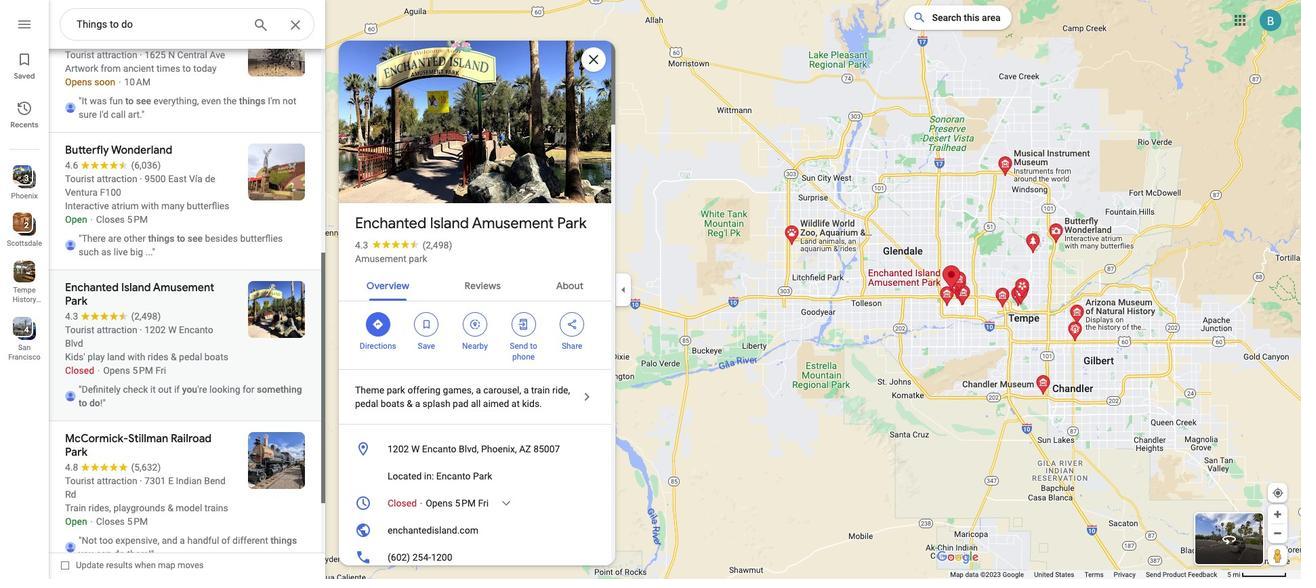 Task type: vqa. For each thing, say whether or not it's contained in the screenshot.
Search this area
yes



Task type: describe. For each thing, give the bounding box(es) containing it.
search this area
[[932, 12, 1001, 23]]

map
[[158, 561, 175, 571]]

none search field inside google maps "element"
[[60, 8, 315, 41]]

terms
[[1085, 571, 1104, 579]]

5 pm
[[455, 498, 476, 509]]

located in: encanto park
[[388, 471, 492, 482]]

4.3
[[355, 240, 368, 251]]

recents
[[10, 120, 38, 129]]

closed ⋅ opens 5 pm fri
[[388, 498, 489, 509]]

4,789
[[373, 175, 400, 188]]

search this area button
[[905, 5, 1012, 30]]

results for things to do feed
[[49, 9, 325, 572]]

enchanted
[[355, 214, 427, 233]]

states
[[1055, 571, 1075, 579]]

scottsdale
[[7, 239, 42, 248]]

2 horizontal spatial a
[[524, 385, 529, 396]]


[[566, 317, 578, 332]]

park for theme
[[387, 385, 405, 396]]

0 vertical spatial amusement
[[472, 214, 554, 233]]

amusement park button
[[355, 252, 427, 266]]

all
[[471, 399, 481, 409]]

update
[[76, 561, 104, 571]]

history
[[13, 296, 36, 304]]

feedback
[[1188, 571, 1218, 579]]

san
[[18, 344, 31, 352]]

5
[[1228, 571, 1232, 579]]

zoom out image
[[1273, 529, 1283, 539]]

enchanted island amusement park main content
[[339, 41, 615, 580]]

reviews button
[[454, 268, 512, 301]]

nearby
[[462, 342, 488, 351]]

enchantedisland.com link
[[339, 517, 611, 544]]

2
[[24, 221, 29, 230]]

blvd,
[[459, 444, 479, 455]]

send for send product feedback
[[1146, 571, 1161, 579]]

5 mi button
[[1228, 571, 1287, 579]]

terms button
[[1085, 571, 1104, 580]]

4 places element
[[15, 324, 29, 336]]

park for amusement
[[409, 254, 427, 264]]

google maps element
[[0, 0, 1301, 580]]

share
[[562, 342, 583, 351]]

theme park offering games, a carousel, a train ride, pedal boats & a splash pad all aimed at kids. button
[[339, 370, 611, 424]]

overview button
[[356, 268, 420, 301]]

to
[[530, 342, 537, 351]]

⋅
[[419, 498, 423, 509]]

recents button
[[0, 95, 49, 133]]

4,789 photos
[[373, 175, 436, 188]]

search
[[932, 12, 962, 23]]

park for enchanted island amusement park
[[557, 214, 587, 233]]


[[518, 317, 530, 332]]

zoom in image
[[1273, 510, 1283, 520]]

(602) 254-1200
[[388, 552, 453, 563]]

actions for enchanted island amusement park region
[[339, 302, 611, 369]]

menu image
[[16, 16, 33, 33]]

hours image
[[355, 495, 371, 512]]

0 horizontal spatial a
[[415, 399, 420, 409]]

island
[[430, 214, 469, 233]]

1 horizontal spatial a
[[476, 385, 481, 396]]

saved button
[[0, 46, 49, 84]]

tab list inside enchanted island amusement park main content
[[339, 268, 611, 301]]

Things to do field
[[60, 8, 315, 41]]

tempe history museum button
[[0, 256, 49, 314]]

museum
[[10, 305, 39, 314]]

theme park offering games, a carousel, a train ride, pedal boats & a splash pad all aimed at kids.
[[355, 385, 570, 409]]

photos
[[403, 175, 436, 188]]

privacy
[[1114, 571, 1136, 579]]

located in: encanto park button
[[339, 463, 611, 490]]

Update results when map moves checkbox
[[61, 557, 204, 574]]

theme
[[355, 385, 384, 396]]

united
[[1034, 571, 1054, 579]]

games,
[[443, 385, 474, 396]]

encanto for blvd,
[[422, 444, 457, 455]]

©2023
[[981, 571, 1001, 579]]

park for located in: encanto park
[[473, 471, 492, 482]]

street view image
[[1221, 531, 1238, 548]]

amusement park
[[355, 254, 427, 264]]

train
[[531, 385, 550, 396]]

az
[[519, 444, 531, 455]]

google
[[1003, 571, 1024, 579]]

fri
[[478, 498, 489, 509]]

w
[[411, 444, 420, 455]]

reviews
[[465, 280, 501, 292]]

&
[[407, 399, 413, 409]]

moves
[[178, 561, 204, 571]]



Task type: locate. For each thing, give the bounding box(es) containing it.
send to phone
[[510, 342, 537, 362]]

located
[[388, 471, 422, 482]]

park inside button
[[473, 471, 492, 482]]

send for send to phone
[[510, 342, 528, 351]]

0 horizontal spatial park
[[387, 385, 405, 396]]

closed
[[388, 498, 417, 509]]

254-
[[413, 552, 431, 563]]

tab list containing overview
[[339, 268, 611, 301]]

4,789 photos button
[[349, 169, 442, 193]]

1 vertical spatial send
[[1146, 571, 1161, 579]]

1 horizontal spatial park
[[409, 254, 427, 264]]

this
[[964, 12, 980, 23]]

encanto
[[422, 444, 457, 455], [436, 471, 471, 482]]

phone
[[512, 352, 535, 362]]

None field
[[77, 16, 242, 33]]

0 vertical spatial send
[[510, 342, 528, 351]]

opens
[[426, 498, 453, 509]]


[[421, 317, 433, 332]]

overview
[[367, 280, 409, 292]]

0 vertical spatial park
[[409, 254, 427, 264]]

show open hours for the week image
[[500, 498, 513, 510]]

about
[[556, 280, 584, 292]]

send up phone
[[510, 342, 528, 351]]

2 places element
[[15, 220, 29, 232]]

send product feedback
[[1146, 571, 1218, 579]]

about button
[[545, 268, 595, 301]]

directions
[[360, 342, 396, 351]]

2,498 reviews element
[[423, 240, 452, 251]]

send
[[510, 342, 528, 351], [1146, 571, 1161, 579]]

0 horizontal spatial send
[[510, 342, 528, 351]]

(602) 254-1200 button
[[339, 544, 611, 571]]

san francisco
[[8, 344, 41, 362]]

pad
[[453, 399, 469, 409]]

list containing saved
[[0, 0, 49, 580]]

splash
[[423, 399, 451, 409]]

1 horizontal spatial send
[[1146, 571, 1161, 579]]

1 vertical spatial amusement
[[355, 254, 407, 264]]

when
[[135, 561, 156, 571]]

product
[[1163, 571, 1187, 579]]

1 horizontal spatial amusement
[[472, 214, 554, 233]]

phoenix,
[[481, 444, 517, 455]]

1202
[[388, 444, 409, 455]]

park up fri
[[473, 471, 492, 482]]

tempe history museum
[[10, 286, 39, 314]]

None search field
[[60, 8, 315, 41]]

1 vertical spatial encanto
[[436, 471, 471, 482]]

google account: brad klo  
(klobrad84@gmail.com) image
[[1260, 9, 1282, 31]]

send product feedback button
[[1146, 571, 1218, 580]]

send left product
[[1146, 571, 1161, 579]]

footer containing map data ©2023 google
[[950, 571, 1228, 580]]

data
[[966, 571, 979, 579]]

1202 w encanto blvd, phoenix, az 85007
[[388, 444, 560, 455]]

united states
[[1034, 571, 1075, 579]]

park inside theme park offering games, a carousel, a train ride, pedal boats & a splash pad all aimed at kids.
[[387, 385, 405, 396]]

encanto right w
[[422, 444, 457, 455]]

amusement down 4.3 stars image
[[355, 254, 407, 264]]

show street view coverage image
[[1268, 546, 1288, 566]]


[[372, 317, 384, 332]]

park up boats
[[387, 385, 405, 396]]

list
[[0, 0, 49, 580]]

pedal
[[355, 399, 378, 409]]

in:
[[424, 471, 434, 482]]

update results when map moves
[[76, 561, 204, 571]]

information for enchanted island amusement park region
[[339, 436, 611, 580]]

send inside send product feedback button
[[1146, 571, 1161, 579]]

enchantedisland.com
[[388, 525, 479, 536]]

call phone number image
[[581, 552, 593, 564]]

0 vertical spatial encanto
[[422, 444, 457, 455]]

footer inside google maps "element"
[[950, 571, 1228, 580]]

area
[[982, 12, 1001, 23]]

tab list
[[339, 268, 611, 301]]

saved
[[14, 71, 35, 81]]

encanto for park
[[436, 471, 471, 482]]

collapse side panel image
[[616, 282, 631, 297]]

park
[[557, 214, 587, 233], [473, 471, 492, 482]]

enchanted island amusement park
[[355, 214, 587, 233]]

tempe
[[13, 286, 36, 295]]

0 horizontal spatial amusement
[[355, 254, 407, 264]]

a up 'all'
[[476, 385, 481, 396]]

francisco
[[8, 353, 41, 362]]

park up about button
[[557, 214, 587, 233]]

a left train
[[524, 385, 529, 396]]

encanto right in:
[[436, 471, 471, 482]]

carousel,
[[483, 385, 521, 396]]

1202 w encanto blvd, phoenix, az 85007 button
[[339, 436, 611, 463]]

5 mi
[[1228, 571, 1241, 579]]

3 places element
[[15, 172, 29, 184]]

show your location image
[[1272, 487, 1285, 500]]

(2,498)
[[423, 240, 452, 251]]

aimed
[[483, 399, 509, 409]]

a right the &
[[415, 399, 420, 409]]

1 vertical spatial park
[[473, 471, 492, 482]]

boats
[[381, 399, 405, 409]]

map
[[950, 571, 964, 579]]

85007
[[534, 444, 560, 455]]

at
[[512, 399, 520, 409]]

0 horizontal spatial park
[[473, 471, 492, 482]]

amusement right island
[[472, 214, 554, 233]]

phoenix
[[11, 192, 38, 201]]

1 horizontal spatial park
[[557, 214, 587, 233]]

ride,
[[552, 385, 570, 396]]

kids.
[[522, 399, 542, 409]]

0 vertical spatial park
[[557, 214, 587, 233]]

(602)
[[388, 552, 410, 563]]

4
[[24, 325, 29, 335]]

park down 2,498 reviews element
[[409, 254, 427, 264]]

none field inside things to do field
[[77, 16, 242, 33]]

privacy button
[[1114, 571, 1136, 580]]

1200
[[431, 552, 453, 563]]

save
[[418, 342, 435, 351]]

a
[[476, 385, 481, 396], [524, 385, 529, 396], [415, 399, 420, 409]]

offering
[[408, 385, 441, 396]]

1 vertical spatial park
[[387, 385, 405, 396]]

4.3 stars image
[[368, 240, 423, 249]]

footer
[[950, 571, 1228, 580]]


[[469, 317, 481, 332]]

send inside send to phone
[[510, 342, 528, 351]]

amusement inside button
[[355, 254, 407, 264]]

map data ©2023 google
[[950, 571, 1024, 579]]



